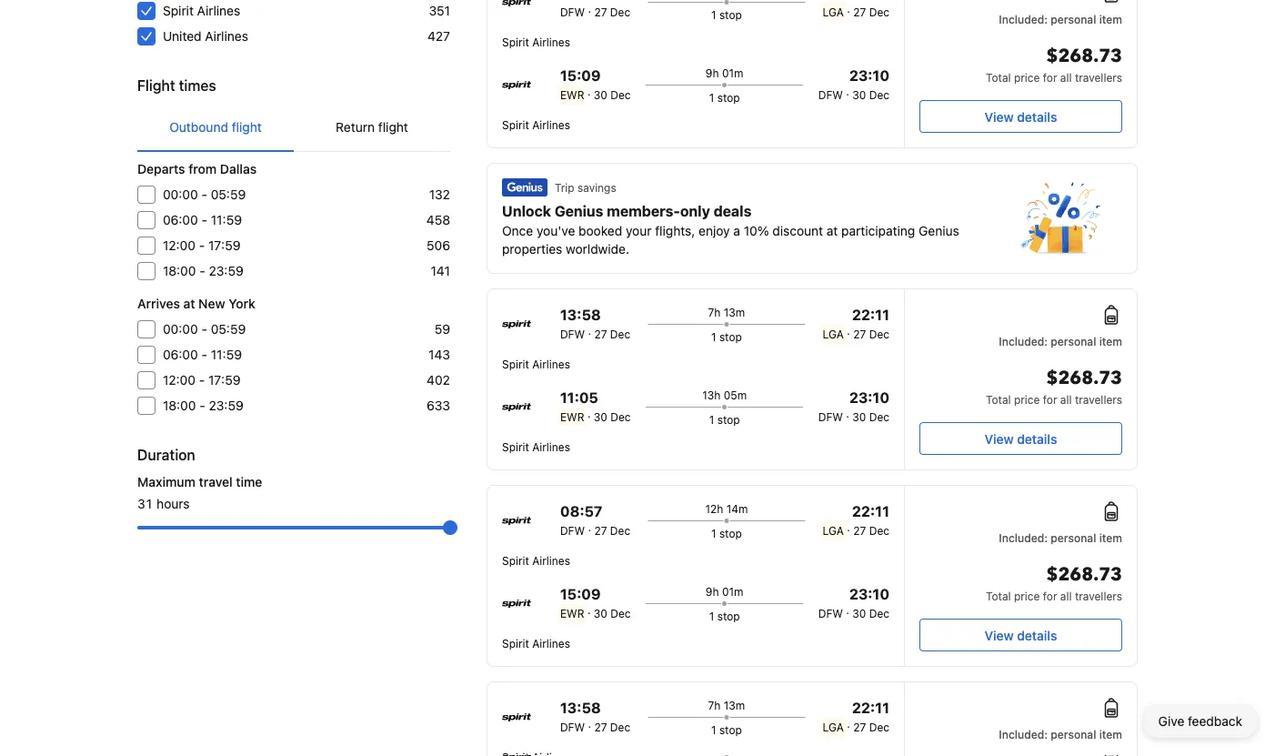 Task type: locate. For each thing, give the bounding box(es) containing it.
1 item from the top
[[1100, 13, 1123, 25]]

3 price from the top
[[1015, 590, 1041, 602]]

at
[[827, 223, 839, 238], [183, 296, 195, 311]]

dec inside 11:05 ewr . 30 dec
[[611, 410, 631, 423]]

genius right participating
[[919, 223, 960, 238]]

1 vertical spatial 18:00
[[163, 398, 196, 413]]

2 vertical spatial $268.73 total price for all travellers
[[987, 562, 1123, 602]]

. inside 11:05 ewr . 30 dec
[[588, 407, 591, 420]]

4 included: personal item from the top
[[1000, 728, 1123, 741]]

- for 458
[[202, 213, 208, 228]]

11:59
[[211, 213, 242, 228], [211, 347, 242, 362]]

0 vertical spatial 11:59
[[211, 213, 242, 228]]

05:59 for new
[[211, 322, 246, 337]]

9h 01m
[[706, 66, 744, 79], [706, 585, 744, 598]]

1 9h 01m from the top
[[706, 66, 744, 79]]

12:00 - 17:59 for at
[[163, 373, 241, 388]]

2 vertical spatial for
[[1044, 590, 1058, 602]]

13h 05m
[[703, 389, 747, 401]]

3 personal from the top
[[1051, 532, 1097, 544]]

22:11 for 11:05
[[853, 306, 890, 324]]

0 vertical spatial 23:59
[[209, 263, 244, 278]]

12:00 - 17:59 for from
[[163, 238, 241, 253]]

2 vertical spatial view details
[[985, 628, 1058, 643]]

1 ewr from the top
[[561, 88, 585, 101]]

3 $268.73 from the top
[[1047, 562, 1123, 587]]

2 lga from the top
[[823, 328, 845, 340]]

flight
[[232, 120, 262, 135], [378, 120, 409, 135]]

14m
[[727, 502, 748, 515]]

1 details from the top
[[1018, 109, 1058, 124]]

2 price from the top
[[1015, 393, 1041, 406]]

ewr inside 11:05 ewr . 30 dec
[[561, 410, 585, 423]]

genius image
[[502, 178, 548, 197], [502, 178, 548, 197], [1021, 182, 1101, 255]]

airlines
[[197, 3, 240, 18], [205, 29, 248, 44], [533, 35, 571, 48], [533, 118, 571, 131], [533, 358, 571, 370], [533, 440, 571, 453], [533, 554, 571, 567], [533, 637, 571, 650]]

- for 143
[[202, 347, 208, 362]]

1 11:59 from the top
[[211, 213, 242, 228]]

1 vertical spatial 13m
[[724, 699, 746, 712]]

2 vertical spatial 23:10
[[850, 586, 890, 603]]

0 vertical spatial genius
[[555, 203, 604, 220]]

06:00 down departs from dallas
[[163, 213, 198, 228]]

1 vertical spatial 15:09 ewr . 30 dec
[[561, 586, 631, 620]]

00:00 down departs from dallas
[[163, 187, 198, 202]]

- for 59
[[202, 322, 207, 337]]

1 vertical spatial for
[[1044, 393, 1058, 406]]

0 vertical spatial 06:00 - 11:59
[[163, 213, 242, 228]]

10%
[[744, 223, 770, 238]]

flight right return
[[378, 120, 409, 135]]

23:59 up travel
[[209, 398, 244, 413]]

0 vertical spatial 13m
[[724, 306, 746, 319]]

0 vertical spatial 00:00 - 05:59
[[163, 187, 246, 202]]

132
[[429, 187, 451, 202]]

15:09 down 08:57 dfw . 27 dec
[[561, 586, 601, 603]]

details
[[1018, 109, 1058, 124], [1018, 431, 1058, 446], [1018, 628, 1058, 643]]

1 18:00 - 23:59 from the top
[[163, 263, 244, 278]]

06:00 - 11:59 down from
[[163, 213, 242, 228]]

2 22:11 lga . 27 dec from the top
[[823, 503, 890, 537]]

2 vertical spatial view
[[985, 628, 1014, 643]]

0 vertical spatial 17:59
[[208, 238, 241, 253]]

0 horizontal spatial flight
[[232, 120, 262, 135]]

1 lga from the top
[[823, 5, 845, 18]]

-
[[202, 187, 207, 202], [202, 213, 208, 228], [199, 238, 205, 253], [200, 263, 205, 278], [202, 322, 207, 337], [202, 347, 208, 362], [199, 373, 205, 388], [200, 398, 205, 413]]

2 23:59 from the top
[[209, 398, 244, 413]]

1 22:11 from the top
[[853, 306, 890, 324]]

15:09 ewr . 30 dec down 08:57 dfw . 27 dec
[[561, 586, 631, 620]]

17:59 for dallas
[[208, 238, 241, 253]]

1 vertical spatial 06:00 - 11:59
[[163, 347, 242, 362]]

1 15:09 ewr . 30 dec from the top
[[561, 67, 631, 101]]

2 included: personal item from the top
[[1000, 335, 1123, 348]]

0 vertical spatial 05:59
[[211, 187, 246, 202]]

included: for 13:58
[[1000, 335, 1049, 348]]

3 $268.73 total price for all travellers from the top
[[987, 562, 1123, 602]]

18:00
[[163, 263, 196, 278], [163, 398, 196, 413]]

1 9h from the top
[[706, 66, 719, 79]]

0 vertical spatial view details
[[985, 109, 1058, 124]]

23:59 up new
[[209, 263, 244, 278]]

2 flight from the left
[[378, 120, 409, 135]]

23:59 for new
[[209, 398, 244, 413]]

12:00 up duration
[[163, 373, 196, 388]]

1 vertical spatial travellers
[[1076, 393, 1123, 406]]

1 vertical spatial view
[[985, 431, 1014, 446]]

0 vertical spatial 15:09
[[561, 67, 601, 84]]

00:00 for departs
[[163, 187, 198, 202]]

flight for outbound flight
[[232, 120, 262, 135]]

1 $268.73 total price for all travellers from the top
[[987, 44, 1123, 84]]

3 22:11 from the top
[[853, 699, 890, 717]]

18:00 - 23:59 up the arrives at new york
[[163, 263, 244, 278]]

2 06:00 - 11:59 from the top
[[163, 347, 242, 362]]

351
[[429, 3, 451, 18]]

1 vertical spatial genius
[[919, 223, 960, 238]]

all for 13:58
[[1061, 393, 1073, 406]]

$268.73 for 08:57
[[1047, 562, 1123, 587]]

for
[[1044, 71, 1058, 84], [1044, 393, 1058, 406], [1044, 590, 1058, 602]]

2 12:00 - 17:59 from the top
[[163, 373, 241, 388]]

11:59 down dallas
[[211, 213, 242, 228]]

18:00 - 23:59 for from
[[163, 263, 244, 278]]

all
[[1061, 71, 1073, 84], [1061, 393, 1073, 406], [1061, 590, 1073, 602]]

1 vertical spatial 13:58
[[561, 699, 601, 717]]

3 ewr from the top
[[561, 607, 585, 620]]

18:00 for departs
[[163, 263, 196, 278]]

item for 08:57
[[1100, 532, 1123, 544]]

1 horizontal spatial at
[[827, 223, 839, 238]]

maximum
[[137, 475, 196, 490]]

2 all from the top
[[1061, 393, 1073, 406]]

enjoy
[[699, 223, 730, 238]]

3 item from the top
[[1100, 532, 1123, 544]]

1 23:10 from the top
[[850, 67, 890, 84]]

2 vertical spatial details
[[1018, 628, 1058, 643]]

18:00 - 23:59 for at
[[163, 398, 244, 413]]

1 vertical spatial 00:00 - 05:59
[[163, 322, 246, 337]]

23:10 dfw . 30 dec
[[819, 67, 890, 101], [819, 389, 890, 423], [819, 586, 890, 620]]

view details for 13:58
[[985, 431, 1058, 446]]

0 vertical spatial view
[[985, 109, 1014, 124]]

2 9h 01m from the top
[[706, 585, 744, 598]]

18:00 up the arrives at new york
[[163, 263, 196, 278]]

1 vertical spatial total
[[987, 393, 1012, 406]]

2 item from the top
[[1100, 335, 1123, 348]]

1 vertical spatial 9h
[[706, 585, 719, 598]]

0 vertical spatial 13:58
[[561, 306, 601, 324]]

personal
[[1051, 13, 1097, 25], [1051, 335, 1097, 348], [1051, 532, 1097, 544], [1051, 728, 1097, 741]]

1 00:00 - 05:59 from the top
[[163, 187, 246, 202]]

1 vertical spatial 22:11
[[853, 503, 890, 520]]

included: personal item for dfw
[[1000, 13, 1123, 25]]

only
[[681, 203, 711, 220]]

0 vertical spatial 23:10 dfw . 30 dec
[[819, 67, 890, 101]]

1 view details from the top
[[985, 109, 1058, 124]]

15:09 down dfw . 27 dec
[[561, 67, 601, 84]]

2 15:09 ewr . 30 dec from the top
[[561, 586, 631, 620]]

2 vertical spatial total
[[987, 590, 1012, 602]]

00:00 - 05:59 down new
[[163, 322, 246, 337]]

0 vertical spatial $268.73 total price for all travellers
[[987, 44, 1123, 84]]

dec
[[611, 5, 631, 18], [870, 5, 890, 18], [611, 88, 631, 101], [870, 88, 890, 101], [611, 328, 631, 340], [870, 328, 890, 340], [611, 410, 631, 423], [870, 410, 890, 423], [611, 524, 631, 537], [870, 524, 890, 537], [611, 607, 631, 620], [870, 607, 890, 620], [611, 721, 631, 734], [870, 721, 890, 734]]

1 vertical spatial 11:59
[[211, 347, 242, 362]]

details for 08:57
[[1018, 628, 1058, 643]]

23:59
[[209, 263, 244, 278], [209, 398, 244, 413]]

2 06:00 from the top
[[163, 347, 198, 362]]

2 22:11 from the top
[[853, 503, 890, 520]]

1 personal from the top
[[1051, 13, 1097, 25]]

0 vertical spatial 22:11
[[853, 306, 890, 324]]

flight up dallas
[[232, 120, 262, 135]]

0 horizontal spatial genius
[[555, 203, 604, 220]]

0 vertical spatial 18:00 - 23:59
[[163, 263, 244, 278]]

2 vertical spatial travellers
[[1076, 590, 1123, 602]]

2 vertical spatial ewr
[[561, 607, 585, 620]]

2 23:10 from the top
[[850, 389, 890, 406]]

1 12:00 from the top
[[163, 238, 196, 253]]

3 travellers from the top
[[1076, 590, 1123, 602]]

22:11 lga . 27 dec
[[823, 306, 890, 340], [823, 503, 890, 537], [823, 699, 890, 734]]

1 horizontal spatial flight
[[378, 120, 409, 135]]

lga inside lga . 27 dec
[[823, 5, 845, 18]]

2 view details button from the top
[[920, 422, 1123, 455]]

1 17:59 from the top
[[208, 238, 241, 253]]

13:58 dfw . 27 dec
[[561, 306, 631, 340], [561, 699, 631, 734]]

1 vertical spatial 12:00 - 17:59
[[163, 373, 241, 388]]

hours
[[157, 496, 190, 511]]

2 total from the top
[[987, 393, 1012, 406]]

0 vertical spatial ewr
[[561, 88, 585, 101]]

view details button
[[920, 100, 1123, 133], [920, 422, 1123, 455], [920, 619, 1123, 652]]

12:00 - 17:59
[[163, 238, 241, 253], [163, 373, 241, 388]]

view for 08:57
[[985, 628, 1014, 643]]

00:00 - 05:59
[[163, 187, 246, 202], [163, 322, 246, 337]]

2 details from the top
[[1018, 431, 1058, 446]]

2 23:10 dfw . 30 dec from the top
[[819, 389, 890, 423]]

1 vertical spatial 17:59
[[208, 373, 241, 388]]

12:00 - 17:59 down the arrives at new york
[[163, 373, 241, 388]]

1 01m from the top
[[723, 66, 744, 79]]

12:00
[[163, 238, 196, 253], [163, 373, 196, 388]]

flights,
[[656, 223, 696, 238]]

at left new
[[183, 296, 195, 311]]

view
[[985, 109, 1014, 124], [985, 431, 1014, 446], [985, 628, 1014, 643]]

dallas
[[220, 162, 257, 177]]

outbound flight
[[170, 120, 262, 135]]

booked
[[579, 223, 623, 238]]

0 vertical spatial all
[[1061, 71, 1073, 84]]

1 travellers from the top
[[1076, 71, 1123, 84]]

15:09 ewr . 30 dec down dfw . 27 dec
[[561, 67, 631, 101]]

3 view details button from the top
[[920, 619, 1123, 652]]

1 vertical spatial 01m
[[723, 585, 744, 598]]

3 lga from the top
[[823, 524, 845, 537]]

0 vertical spatial 7h
[[708, 306, 721, 319]]

0 vertical spatial 06:00
[[163, 213, 198, 228]]

2 vertical spatial 22:11
[[853, 699, 890, 717]]

1 all from the top
[[1061, 71, 1073, 84]]

$268.73 total price for all travellers for 08:57
[[987, 562, 1123, 602]]

spirit airlines
[[163, 3, 240, 18], [502, 35, 571, 48], [502, 118, 571, 131], [502, 358, 571, 370], [502, 440, 571, 453], [502, 554, 571, 567], [502, 637, 571, 650]]

1 vertical spatial 05:59
[[211, 322, 246, 337]]

tab list containing outbound flight
[[137, 104, 451, 153]]

0 vertical spatial 12:00
[[163, 238, 196, 253]]

1 23:59 from the top
[[209, 263, 244, 278]]

2 vertical spatial view details button
[[920, 619, 1123, 652]]

15:09 for 08:57
[[561, 586, 601, 603]]

2 17:59 from the top
[[208, 373, 241, 388]]

05:59 down dallas
[[211, 187, 246, 202]]

.
[[588, 2, 592, 15], [848, 2, 851, 15], [588, 85, 591, 97], [847, 85, 850, 97], [588, 324, 592, 337], [848, 324, 851, 337], [588, 407, 591, 420], [847, 407, 850, 420], [588, 521, 592, 533], [848, 521, 851, 533], [588, 603, 591, 616], [847, 603, 850, 616], [588, 717, 592, 730], [848, 717, 851, 730]]

1 vertical spatial price
[[1015, 393, 1041, 406]]

2 view details from the top
[[985, 431, 1058, 446]]

. inside lga . 27 dec
[[848, 2, 851, 15]]

12:00 - 17:59 up the arrives at new york
[[163, 238, 241, 253]]

2 vertical spatial 22:11 lga . 27 dec
[[823, 699, 890, 734]]

0 vertical spatial total
[[987, 71, 1012, 84]]

travellers for 13:58
[[1076, 393, 1123, 406]]

11:59 down new
[[211, 347, 242, 362]]

$268.73
[[1047, 44, 1123, 69], [1047, 366, 1123, 391], [1047, 562, 1123, 587]]

22:11 lga . 27 dec for 11:05
[[823, 306, 890, 340]]

view for 13:58
[[985, 431, 1014, 446]]

stop
[[720, 8, 742, 21], [718, 91, 740, 104], [720, 330, 742, 343], [718, 413, 740, 426], [720, 527, 742, 540], [718, 610, 740, 623], [720, 724, 742, 736]]

lga
[[823, 5, 845, 18], [823, 328, 845, 340], [823, 524, 845, 537], [823, 721, 845, 734]]

0 vertical spatial 13:58 dfw . 27 dec
[[561, 306, 631, 340]]

1 vertical spatial ewr
[[561, 410, 585, 423]]

details for 13:58
[[1018, 431, 1058, 446]]

23:59 for dallas
[[209, 263, 244, 278]]

0 vertical spatial travellers
[[1076, 71, 1123, 84]]

0 vertical spatial 01m
[[723, 66, 744, 79]]

27
[[595, 5, 607, 18], [854, 5, 867, 18], [595, 328, 607, 340], [854, 328, 867, 340], [595, 524, 607, 537], [854, 524, 867, 537], [595, 721, 607, 734], [854, 721, 867, 734]]

17:59 up new
[[208, 238, 241, 253]]

1 view details button from the top
[[920, 100, 1123, 133]]

dec inside lga . 27 dec
[[870, 5, 890, 18]]

3 total from the top
[[987, 590, 1012, 602]]

1 flight from the left
[[232, 120, 262, 135]]

1 vertical spatial 06:00
[[163, 347, 198, 362]]

3 view from the top
[[985, 628, 1014, 643]]

1 22:11 lga . 27 dec from the top
[[823, 306, 890, 340]]

0 vertical spatial 22:11 lga . 27 dec
[[823, 306, 890, 340]]

11:59 for new
[[211, 347, 242, 362]]

06:00
[[163, 213, 198, 228], [163, 347, 198, 362]]

0 vertical spatial details
[[1018, 109, 1058, 124]]

total for 08:57
[[987, 590, 1012, 602]]

0 vertical spatial 23:10
[[850, 67, 890, 84]]

18:00 - 23:59
[[163, 263, 244, 278], [163, 398, 244, 413]]

17:59
[[208, 238, 241, 253], [208, 373, 241, 388]]

spirit
[[163, 3, 194, 18], [502, 35, 530, 48], [502, 118, 530, 131], [502, 358, 530, 370], [502, 440, 530, 453], [502, 554, 530, 567], [502, 637, 530, 650]]

633
[[427, 398, 451, 413]]

0 vertical spatial view details button
[[920, 100, 1123, 133]]

12:00 for departs
[[163, 238, 196, 253]]

1 18:00 from the top
[[163, 263, 196, 278]]

0 horizontal spatial at
[[183, 296, 195, 311]]

13:58
[[561, 306, 601, 324], [561, 699, 601, 717]]

0 vertical spatial 9h
[[706, 66, 719, 79]]

tab list
[[137, 104, 451, 153]]

1 vertical spatial 7h
[[708, 699, 721, 712]]

1 vertical spatial 23:10
[[850, 389, 890, 406]]

12:00 up the arrives at new york
[[163, 238, 196, 253]]

12:00 for arrives
[[163, 373, 196, 388]]

2 vertical spatial all
[[1061, 590, 1073, 602]]

0 vertical spatial 9h 01m
[[706, 66, 744, 79]]

1 vertical spatial 7h 13m
[[708, 699, 746, 712]]

0 vertical spatial at
[[827, 223, 839, 238]]

1 7h from the top
[[708, 306, 721, 319]]

01m
[[723, 66, 744, 79], [723, 585, 744, 598]]

2 13:58 dfw . 27 dec from the top
[[561, 699, 631, 734]]

once
[[502, 223, 534, 238]]

0 vertical spatial 7h 13m
[[708, 306, 746, 319]]

1 05:59 from the top
[[211, 187, 246, 202]]

05:59
[[211, 187, 246, 202], [211, 322, 246, 337]]

1 total from the top
[[987, 71, 1012, 84]]

00:00 down the arrives at new york
[[163, 322, 198, 337]]

3 all from the top
[[1061, 590, 1073, 602]]

for for 13:58
[[1044, 393, 1058, 406]]

18:00 up duration
[[163, 398, 196, 413]]

genius
[[555, 203, 604, 220], [919, 223, 960, 238]]

2 $268.73 from the top
[[1047, 366, 1123, 391]]

3 23:10 from the top
[[850, 586, 890, 603]]

1 vertical spatial $268.73 total price for all travellers
[[987, 366, 1123, 406]]

06:00 - 11:59 for from
[[163, 213, 242, 228]]

trip
[[555, 181, 575, 194]]

1 vertical spatial view details
[[985, 431, 1058, 446]]

0 vertical spatial 15:09 ewr . 30 dec
[[561, 67, 631, 101]]

2 18:00 - 23:59 from the top
[[163, 398, 244, 413]]

01m for dfw
[[723, 66, 744, 79]]

2 view from the top
[[985, 431, 1014, 446]]

2 00:00 - 05:59 from the top
[[163, 322, 246, 337]]

06:00 - 11:59 down the arrives at new york
[[163, 347, 242, 362]]

2 11:59 from the top
[[211, 347, 242, 362]]

1 vertical spatial 13:58 dfw . 27 dec
[[561, 699, 631, 734]]

1 vertical spatial details
[[1018, 431, 1058, 446]]

1 vertical spatial $268.73
[[1047, 366, 1123, 391]]

0 vertical spatial $268.73
[[1047, 44, 1123, 69]]

05:59 down york
[[211, 322, 246, 337]]

141
[[431, 263, 451, 278]]

2 15:09 from the top
[[561, 586, 601, 603]]

1 horizontal spatial genius
[[919, 223, 960, 238]]

genius down trip savings
[[555, 203, 604, 220]]

7h
[[708, 306, 721, 319], [708, 699, 721, 712]]

4 personal from the top
[[1051, 728, 1097, 741]]

0 vertical spatial 12:00 - 17:59
[[163, 238, 241, 253]]

worldwide.
[[566, 242, 630, 257]]

ewr
[[561, 88, 585, 101], [561, 410, 585, 423], [561, 607, 585, 620]]

2 01m from the top
[[723, 585, 744, 598]]

3 details from the top
[[1018, 628, 1058, 643]]

included: for dfw
[[1000, 13, 1049, 25]]

2 vertical spatial price
[[1015, 590, 1041, 602]]

2 vertical spatial $268.73
[[1047, 562, 1123, 587]]

30
[[594, 88, 608, 101], [853, 88, 867, 101], [594, 410, 608, 423], [853, 410, 867, 423], [594, 607, 608, 620], [853, 607, 867, 620]]

2 included: from the top
[[1000, 335, 1049, 348]]

2 vertical spatial 23:10 dfw . 30 dec
[[819, 586, 890, 620]]

personal for dfw
[[1051, 13, 1097, 25]]

3 for from the top
[[1044, 590, 1058, 602]]

unlock
[[502, 203, 552, 220]]

00:00
[[163, 187, 198, 202], [163, 322, 198, 337]]

2 ewr from the top
[[561, 410, 585, 423]]

0 vertical spatial 00:00
[[163, 187, 198, 202]]

at right discount in the right of the page
[[827, 223, 839, 238]]

1 vertical spatial all
[[1061, 393, 1073, 406]]

458
[[427, 213, 451, 228]]

item
[[1100, 13, 1123, 25], [1100, 335, 1123, 348], [1100, 532, 1123, 544], [1100, 728, 1123, 741]]

18:00 - 23:59 up duration
[[163, 398, 244, 413]]

1 12:00 - 17:59 from the top
[[163, 238, 241, 253]]

30 inside 11:05 ewr . 30 dec
[[594, 410, 608, 423]]

31
[[137, 496, 153, 511]]

1 vertical spatial 23:59
[[209, 398, 244, 413]]

23:10
[[850, 67, 890, 84], [850, 389, 890, 406], [850, 586, 890, 603]]

your
[[626, 223, 652, 238]]

17:59 for new
[[208, 373, 241, 388]]

included: for 08:57
[[1000, 532, 1049, 544]]

3 included: from the top
[[1000, 532, 1049, 544]]

dfw . 27 dec
[[561, 2, 631, 18]]

1 vertical spatial 15:09
[[561, 586, 601, 603]]

00:00 - 05:59 down from
[[163, 187, 246, 202]]

1 vertical spatial 12:00
[[163, 373, 196, 388]]

1 06:00 - 11:59 from the top
[[163, 213, 242, 228]]

1 vertical spatial 00:00
[[163, 322, 198, 337]]

2 05:59 from the top
[[211, 322, 246, 337]]

17:59 down new
[[208, 373, 241, 388]]

15:09 ewr . 30 dec for dfw
[[561, 67, 631, 101]]

view details for 08:57
[[985, 628, 1058, 643]]

2 $268.73 total price for all travellers from the top
[[987, 366, 1123, 406]]

23:10 dfw . 30 dec for 13:58
[[819, 389, 890, 423]]

4 lga from the top
[[823, 721, 845, 734]]

travellers for 08:57
[[1076, 590, 1123, 602]]

1 vertical spatial 23:10 dfw . 30 dec
[[819, 389, 890, 423]]

06:00 down the arrives at new york
[[163, 347, 198, 362]]

2 9h from the top
[[706, 585, 719, 598]]

1 vertical spatial 22:11 lga . 27 dec
[[823, 503, 890, 537]]

0 vertical spatial price
[[1015, 71, 1041, 84]]

1 vertical spatial 9h 01m
[[706, 585, 744, 598]]

7h 13m
[[708, 306, 746, 319], [708, 699, 746, 712]]

2 for from the top
[[1044, 393, 1058, 406]]

view details
[[985, 109, 1058, 124], [985, 431, 1058, 446], [985, 628, 1058, 643]]

1 vertical spatial 18:00 - 23:59
[[163, 398, 244, 413]]

1 06:00 from the top
[[163, 213, 198, 228]]

total
[[987, 71, 1012, 84], [987, 393, 1012, 406], [987, 590, 1012, 602]]

22:11
[[853, 306, 890, 324], [853, 503, 890, 520], [853, 699, 890, 717]]

427
[[428, 29, 451, 44]]

1 vertical spatial view details button
[[920, 422, 1123, 455]]

arrives at new york
[[137, 296, 256, 311]]

price for 13:58
[[1015, 393, 1041, 406]]

dfw
[[561, 5, 585, 18], [819, 88, 844, 101], [561, 328, 585, 340], [819, 410, 844, 423], [561, 524, 585, 537], [819, 607, 844, 620], [561, 721, 585, 734]]

1 included: from the top
[[1000, 13, 1049, 25]]



Task type: vqa. For each thing, say whether or not it's contained in the screenshot.
bottom details
yes



Task type: describe. For each thing, give the bounding box(es) containing it.
2 7h from the top
[[708, 699, 721, 712]]

feedback
[[1189, 714, 1243, 729]]

deals
[[714, 203, 752, 220]]

59
[[435, 322, 451, 337]]

18:00 for arrives
[[163, 398, 196, 413]]

06:00 - 11:59 for at
[[163, 347, 242, 362]]

$268.73 for 13:58
[[1047, 366, 1123, 391]]

united
[[163, 29, 202, 44]]

included: personal item for 13:58
[[1000, 335, 1123, 348]]

item for 13:58
[[1100, 335, 1123, 348]]

price for 08:57
[[1015, 590, 1041, 602]]

time
[[236, 475, 263, 490]]

dfw inside 08:57 dfw . 27 dec
[[561, 524, 585, 537]]

9h for 08:57
[[706, 585, 719, 598]]

included: personal item for 08:57
[[1000, 532, 1123, 544]]

27 inside dfw . 27 dec
[[595, 5, 607, 18]]

participating
[[842, 223, 916, 238]]

11:05 ewr . 30 dec
[[561, 389, 631, 423]]

06:00 for arrives
[[163, 347, 198, 362]]

from
[[189, 162, 217, 177]]

1 13m from the top
[[724, 306, 746, 319]]

all for 08:57
[[1061, 590, 1073, 602]]

15:09 ewr . 30 dec for 08:57
[[561, 586, 631, 620]]

dfw inside dfw . 27 dec
[[561, 5, 585, 18]]

outbound flight button
[[137, 104, 294, 151]]

return
[[336, 120, 375, 135]]

1 view from the top
[[985, 109, 1014, 124]]

9h for dfw
[[706, 66, 719, 79]]

402
[[427, 373, 451, 388]]

$268.73 total price for all travellers for 13:58
[[987, 366, 1123, 406]]

- for 132
[[202, 187, 207, 202]]

- for 402
[[199, 373, 205, 388]]

personal for 13:58
[[1051, 335, 1097, 348]]

savings
[[578, 181, 617, 194]]

13h
[[703, 389, 721, 401]]

times
[[179, 77, 216, 94]]

00:00 - 05:59 for at
[[163, 322, 246, 337]]

4 item from the top
[[1100, 728, 1123, 741]]

give feedback button
[[1145, 705, 1258, 738]]

return flight button
[[294, 104, 451, 151]]

properties
[[502, 242, 563, 257]]

27 inside lga . 27 dec
[[854, 5, 867, 18]]

11:59 for dallas
[[211, 213, 242, 228]]

00:00 for arrives
[[163, 322, 198, 337]]

1 for from the top
[[1044, 71, 1058, 84]]

3 22:11 lga . 27 dec from the top
[[823, 699, 890, 734]]

item for dfw
[[1100, 13, 1123, 25]]

flight for return flight
[[378, 120, 409, 135]]

143
[[429, 347, 451, 362]]

total for 13:58
[[987, 393, 1012, 406]]

flight times
[[137, 77, 216, 94]]

unlock genius members-only deals once you've booked your flights, enjoy a 10% discount at participating genius properties worldwide.
[[502, 203, 960, 257]]

- for 506
[[199, 238, 205, 253]]

1 23:10 dfw . 30 dec from the top
[[819, 67, 890, 101]]

- for 141
[[200, 263, 205, 278]]

12h
[[706, 502, 724, 515]]

22:11 lga . 27 dec for 15:09
[[823, 503, 890, 537]]

01m for 08:57
[[723, 585, 744, 598]]

1 7h 13m from the top
[[708, 306, 746, 319]]

1 13:58 from the top
[[561, 306, 601, 324]]

at inside unlock genius members-only deals once you've booked your flights, enjoy a 10% discount at participating genius properties worldwide.
[[827, 223, 839, 238]]

1 $268.73 from the top
[[1047, 44, 1123, 69]]

lga . 27 dec
[[823, 2, 890, 18]]

05m
[[724, 389, 747, 401]]

27 inside 08:57 dfw . 27 dec
[[595, 524, 607, 537]]

2 7h 13m from the top
[[708, 699, 746, 712]]

ewr for dfw
[[561, 88, 585, 101]]

08:57 dfw . 27 dec
[[561, 503, 631, 537]]

travel
[[199, 475, 233, 490]]

ewr for 13:58
[[561, 410, 585, 423]]

1 vertical spatial at
[[183, 296, 195, 311]]

23:10 for 13:58
[[850, 389, 890, 406]]

1 13:58 dfw . 27 dec from the top
[[561, 306, 631, 340]]

15:09 for dfw
[[561, 67, 601, 84]]

departs
[[137, 162, 185, 177]]

9h 01m for 08:57
[[706, 585, 744, 598]]

23:10 dfw . 30 dec for 08:57
[[819, 586, 890, 620]]

9h 01m for dfw
[[706, 66, 744, 79]]

duration
[[137, 446, 195, 464]]

maximum travel time 31 hours
[[137, 475, 263, 511]]

. inside dfw . 27 dec
[[588, 2, 592, 15]]

4 included: from the top
[[1000, 728, 1049, 741]]

1 price from the top
[[1015, 71, 1041, 84]]

york
[[229, 296, 256, 311]]

- for 633
[[200, 398, 205, 413]]

ewr for 08:57
[[561, 607, 585, 620]]

united airlines
[[163, 29, 248, 44]]

new
[[199, 296, 225, 311]]

05:59 for dallas
[[211, 187, 246, 202]]

members-
[[607, 203, 681, 220]]

give feedback
[[1159, 714, 1243, 729]]

a
[[734, 223, 741, 238]]

outbound
[[170, 120, 228, 135]]

2 13:58 from the top
[[561, 699, 601, 717]]

506
[[427, 238, 451, 253]]

departs from dallas
[[137, 162, 257, 177]]

arrives
[[137, 296, 180, 311]]

22:11 for 15:09
[[853, 503, 890, 520]]

you've
[[537, 223, 575, 238]]

dec inside dfw . 27 dec
[[611, 5, 631, 18]]

for for 08:57
[[1044, 590, 1058, 602]]

dec inside 08:57 dfw . 27 dec
[[611, 524, 631, 537]]

trip savings
[[555, 181, 617, 194]]

23:10 for 08:57
[[850, 586, 890, 603]]

return flight
[[336, 120, 409, 135]]

00:00 - 05:59 for from
[[163, 187, 246, 202]]

. inside 08:57 dfw . 27 dec
[[588, 521, 592, 533]]

12h 14m
[[706, 502, 748, 515]]

view details button for 13:58
[[920, 422, 1123, 455]]

06:00 for departs
[[163, 213, 198, 228]]

flight
[[137, 77, 175, 94]]

2 13m from the top
[[724, 699, 746, 712]]

give
[[1159, 714, 1185, 729]]

personal for 08:57
[[1051, 532, 1097, 544]]

discount
[[773, 223, 824, 238]]

08:57
[[561, 503, 603, 520]]

11:05
[[561, 389, 599, 406]]

view details button for 08:57
[[920, 619, 1123, 652]]



